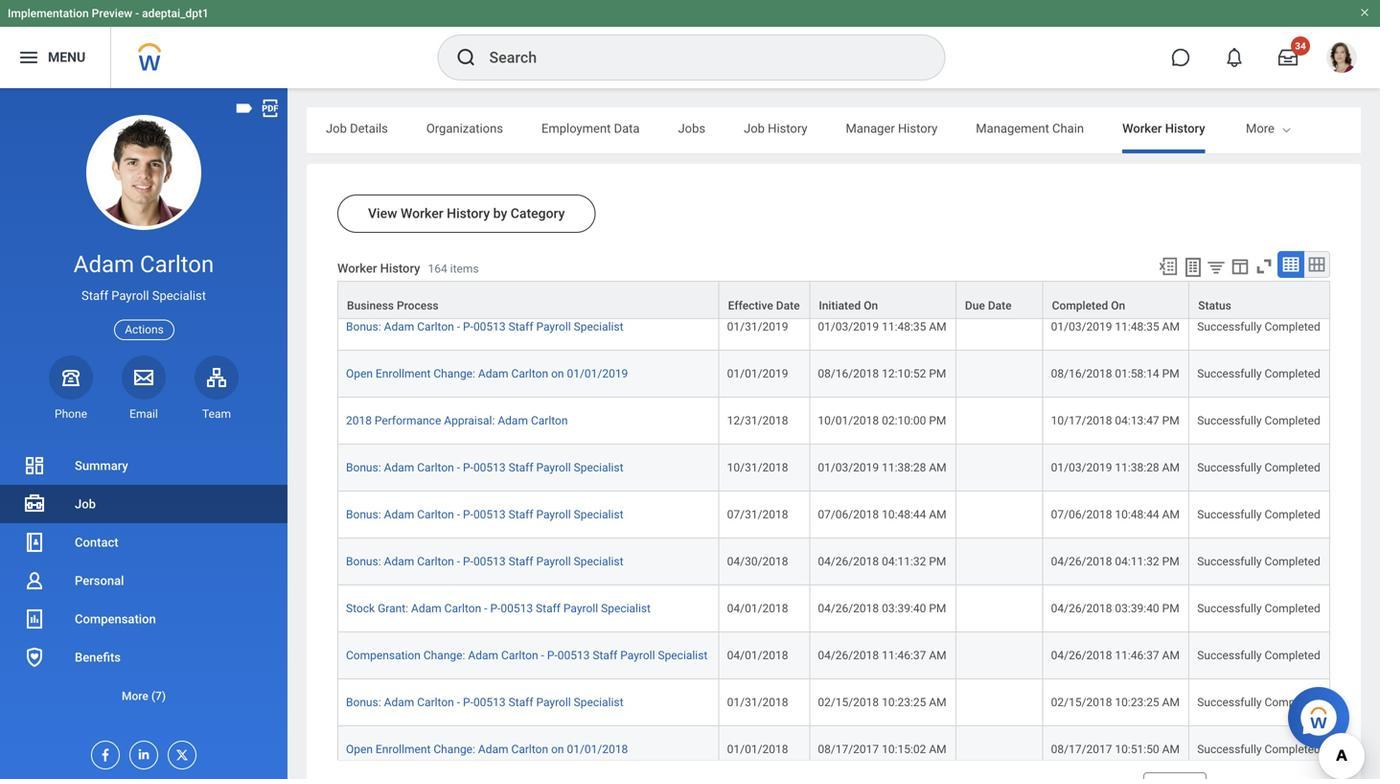 Task type: locate. For each thing, give the bounding box(es) containing it.
0 horizontal spatial 11:48:35
[[882, 320, 926, 334]]

successfully
[[1197, 273, 1262, 287], [1197, 320, 1262, 334], [1197, 367, 1262, 381], [1197, 414, 1262, 428], [1197, 461, 1262, 474], [1197, 508, 1262, 521], [1197, 555, 1262, 568], [1197, 602, 1262, 615], [1197, 649, 1262, 662], [1197, 696, 1262, 709], [1197, 743, 1262, 756]]

job right jobs
[[744, 121, 765, 136]]

5 bonus: from the top
[[346, 696, 381, 709]]

0 horizontal spatial worker
[[337, 261, 377, 275]]

completed for 01/03/2019 11:48:35 am
[[1265, 320, 1320, 334]]

1 horizontal spatial 02/15/2018 10:23:25 am
[[1051, 696, 1180, 709]]

7 cell from the top
[[956, 539, 1043, 586]]

02/15/2018
[[818, 696, 879, 709], [1051, 696, 1112, 709]]

bonus: adam carlton - p-00513 staff payroll specialist for 10/31/2018
[[346, 461, 623, 474]]

5 cell from the top
[[956, 445, 1043, 492]]

0 horizontal spatial 02/15/2018
[[818, 696, 879, 709]]

3 successfully completed from the top
[[1197, 367, 1320, 381]]

1 horizontal spatial 03:39:40
[[1115, 602, 1159, 615]]

tab list
[[307, 107, 1380, 153]]

compensation change: adam carlton - p-00513 staff payroll specialist link down category
[[346, 273, 708, 287]]

5 successfully from the top
[[1197, 461, 1262, 474]]

am
[[929, 320, 947, 334], [1162, 320, 1180, 334], [929, 461, 947, 474], [1162, 461, 1180, 474], [929, 508, 947, 521], [1162, 508, 1180, 521], [929, 649, 947, 662], [1162, 649, 1180, 662], [929, 696, 947, 709], [1162, 696, 1180, 709], [929, 743, 947, 756], [1162, 743, 1180, 756]]

cell for 05/22/2019 01:17:50 pm
[[956, 257, 1043, 304]]

02/15/2018 10:23:25 am up 08/17/2017 10:15:02 am
[[818, 696, 947, 709]]

01/01/2019
[[567, 367, 628, 381], [727, 367, 788, 381]]

2 08/16/2018 from the left
[[1051, 367, 1112, 381]]

1 horizontal spatial 11:46:37
[[1115, 649, 1159, 662]]

open enrollment change: adam carlton on 01/01/2018
[[346, 743, 628, 756]]

history left "164"
[[380, 261, 420, 275]]

0 horizontal spatial 10:23:25
[[882, 696, 926, 709]]

1 horizontal spatial 10:48:44
[[1115, 508, 1159, 521]]

Search Workday  search field
[[489, 36, 905, 79]]

11 successfully from the top
[[1197, 743, 1262, 756]]

completed for 10/17/2018 04:13:47 pm
[[1265, 414, 1320, 428]]

completed for 07/06/2018 10:48:44 am
[[1265, 508, 1320, 521]]

1 vertical spatial 04/01/2018
[[727, 649, 788, 662]]

on
[[864, 299, 878, 313], [1111, 299, 1125, 313]]

successfully completed for 10/17/2018 04:13:47 pm
[[1197, 414, 1320, 428]]

2 05/22/2019 from the left
[[1051, 273, 1112, 287]]

0 horizontal spatial 05/22/2019
[[818, 273, 879, 287]]

01/03/2019 11:38:28 am
[[818, 461, 947, 474], [1051, 461, 1180, 474]]

1 on from the top
[[551, 367, 564, 381]]

export to excel image
[[1158, 256, 1179, 277]]

on for 01/01/2018
[[551, 743, 564, 756]]

1 horizontal spatial 04:11:32
[[1115, 555, 1159, 568]]

9 successfully completed from the top
[[1197, 649, 1320, 662]]

payroll inside navigation pane "region"
[[111, 289, 149, 303]]

employment
[[541, 121, 611, 136]]

05/22/2019 up initiated on
[[818, 273, 879, 287]]

1 04/26/2018 11:46:37 am from the left
[[818, 649, 947, 662]]

02/15/2018 up 08/17/2017 10:15:02 am
[[818, 696, 879, 709]]

6 successfully completed from the top
[[1197, 508, 1320, 521]]

0 horizontal spatial more
[[122, 690, 148, 703]]

0 horizontal spatial 01/03/2019 11:48:35 am
[[818, 320, 947, 334]]

2 horizontal spatial job
[[744, 121, 765, 136]]

01/31/2019
[[727, 320, 788, 334]]

2 row from the top
[[337, 281, 1330, 319]]

cell
[[956, 257, 1043, 304], [956, 304, 1043, 351], [956, 351, 1043, 398], [956, 398, 1043, 445], [956, 445, 1043, 492], [956, 492, 1043, 539], [956, 539, 1043, 586], [956, 586, 1043, 633], [956, 633, 1043, 680], [956, 680, 1043, 727], [956, 727, 1043, 773]]

1 compensation change: adam carlton - p-00513 staff payroll specialist link from the top
[[346, 273, 708, 287]]

appraisal:
[[444, 414, 495, 428]]

1 horizontal spatial date
[[988, 299, 1012, 313]]

0 horizontal spatial 11:46:37
[[882, 649, 926, 662]]

8 successfully completed from the top
[[1197, 602, 1320, 615]]

1 01/01/2019 from the left
[[567, 367, 628, 381]]

5 bonus: adam carlton - p-00513 staff payroll specialist link from the top
[[346, 696, 623, 709]]

10 successfully from the top
[[1197, 696, 1262, 709]]

3 row from the top
[[337, 304, 1330, 351]]

0 horizontal spatial 03:39:40
[[882, 602, 926, 615]]

2 bonus: adam carlton - p-00513 staff payroll specialist from the top
[[346, 461, 623, 474]]

2 horizontal spatial worker
[[1122, 121, 1162, 136]]

history left manager
[[768, 121, 807, 136]]

status button
[[1190, 282, 1329, 318]]

0 horizontal spatial 01/03/2019 11:38:28 am
[[818, 461, 947, 474]]

2 11:46:37 from the left
[[1115, 649, 1159, 662]]

worker right chain
[[1122, 121, 1162, 136]]

08/17/2017 left 10:51:50
[[1051, 743, 1112, 756]]

01/03/2019 11:38:28 am down 10/17/2018 04:13:47 pm
[[1051, 461, 1180, 474]]

0 horizontal spatial 11:38:28
[[882, 461, 926, 474]]

successfully for 01/03/2019 11:48:35 am
[[1197, 320, 1262, 334]]

1 compensation change: adam carlton - p-00513 staff payroll specialist from the top
[[346, 273, 708, 287]]

0 horizontal spatial job
[[75, 497, 96, 511]]

enrollment for open enrollment change: adam carlton on 01/01/2018
[[376, 743, 431, 756]]

07/06/2018 10:48:44 am down 10/01/2018 02:10:00 pm
[[818, 508, 947, 521]]

11:46:37 up 10:51:50
[[1115, 649, 1159, 662]]

business process button
[[338, 282, 718, 318]]

cell for 08/16/2018 01:58:14 pm
[[956, 351, 1043, 398]]

compensation
[[346, 273, 421, 287], [75, 612, 156, 626], [346, 649, 421, 662]]

compensation change: adam carlton - p-00513 staff payroll specialist down the stock grant: adam carlton - p-00513 staff payroll specialist "link" in the left of the page
[[346, 649, 708, 662]]

0 vertical spatial compensation change: adam carlton - p-00513 staff payroll specialist
[[346, 273, 708, 287]]

1 horizontal spatial 07/06/2018 10:48:44 am
[[1051, 508, 1180, 521]]

1 10:23:25 from the left
[[882, 696, 926, 709]]

1 horizontal spatial 04/26/2018 11:46:37 am
[[1051, 649, 1180, 662]]

history for worker history 164 items
[[380, 261, 420, 275]]

1 bonus: from the top
[[346, 320, 381, 334]]

2 04/26/2018 03:39:40 pm from the left
[[1051, 602, 1179, 615]]

open enrollment change: adam carlton on 01/01/2018 link
[[346, 743, 628, 756]]

history right manager
[[898, 121, 938, 136]]

2 compensation change: adam carlton - p-00513 staff payroll specialist link from the top
[[346, 649, 708, 662]]

10:23:25 up 10:15:02
[[882, 696, 926, 709]]

successfully for 10/17/2018 04:13:47 pm
[[1197, 414, 1262, 428]]

1 open from the top
[[346, 367, 373, 381]]

job up contact
[[75, 497, 96, 511]]

04/26/2018 11:46:37 am up 08/17/2017 10:15:02 am
[[818, 649, 947, 662]]

08/16/2018 for 08/16/2018 01:58:14 pm
[[1051, 367, 1112, 381]]

0 horizontal spatial 08/17/2017
[[818, 743, 879, 756]]

1 horizontal spatial 08/16/2018
[[1051, 367, 1112, 381]]

11 successfully completed from the top
[[1197, 743, 1320, 756]]

completed inside popup button
[[1052, 299, 1108, 313]]

1 horizontal spatial worker
[[401, 206, 443, 221]]

1 horizontal spatial on
[[1111, 299, 1125, 313]]

7 successfully from the top
[[1197, 555, 1262, 568]]

summary image
[[23, 454, 46, 477]]

open for open enrollment change: adam carlton on 01/01/2019
[[346, 367, 373, 381]]

1 horizontal spatial 05/22/2019 01:17:50 pm
[[1051, 273, 1179, 287]]

compensation change: adam carlton - p-00513 staff payroll specialist link for 04/01/2018
[[346, 649, 708, 662]]

0 vertical spatial compensation
[[346, 273, 421, 287]]

2 01/01/2018 from the left
[[727, 743, 788, 756]]

02/15/2018 up 08/17/2017 10:51:50 am
[[1051, 696, 1112, 709]]

worker inside the view worker history by category button
[[401, 206, 443, 221]]

1 02/15/2018 10:23:25 am from the left
[[818, 696, 947, 709]]

11:48:35 down initiated on "popup button"
[[882, 320, 926, 334]]

1 11:48:35 from the left
[[882, 320, 926, 334]]

(7)
[[151, 690, 166, 703]]

completed on button
[[1043, 282, 1189, 318]]

12/31/2018
[[727, 414, 788, 428]]

2 enrollment from the top
[[376, 743, 431, 756]]

more down 34 button
[[1246, 121, 1275, 136]]

1 vertical spatial compensation
[[75, 612, 156, 626]]

7 row from the top
[[337, 492, 1330, 539]]

1 horizontal spatial 11:38:28
[[1115, 461, 1159, 474]]

completed for 05/22/2019 01:17:50 pm
[[1265, 273, 1320, 287]]

successfully completed for 01/03/2019 11:38:28 am
[[1197, 461, 1320, 474]]

change:
[[423, 273, 465, 287], [434, 367, 475, 381], [423, 649, 465, 662], [434, 743, 475, 756]]

08/17/2017 for 08/17/2017 10:51:50 am
[[1051, 743, 1112, 756]]

effective
[[728, 299, 773, 313]]

preview
[[92, 7, 132, 20]]

compensation up 'business process'
[[346, 273, 421, 287]]

1 03:39:40 from the left
[[882, 602, 926, 615]]

1 horizontal spatial 07/06/2018
[[1051, 508, 1112, 521]]

1 vertical spatial open
[[346, 743, 373, 756]]

1 successfully completed from the top
[[1197, 273, 1320, 287]]

2 vertical spatial compensation
[[346, 649, 421, 662]]

07/06/2018 right 07/31/2018
[[818, 508, 879, 521]]

- down 2018 performance appraisal: adam carlton link
[[457, 508, 460, 521]]

10:48:44
[[882, 508, 926, 521], [1115, 508, 1159, 521]]

date
[[776, 299, 800, 313], [988, 299, 1012, 313]]

01/03/2019 11:48:35 am down initiated on "popup button"
[[818, 320, 947, 334]]

compensation down grant: on the left bottom of page
[[346, 649, 421, 662]]

02/15/2018 10:23:25 am up 08/17/2017 10:51:50 am
[[1051, 696, 1180, 709]]

timeline
[[1244, 121, 1291, 136]]

2 10:23:25 from the left
[[1115, 696, 1159, 709]]

staff
[[593, 273, 617, 287], [81, 289, 108, 303], [509, 320, 533, 334], [509, 461, 533, 474], [509, 508, 533, 521], [509, 555, 533, 568], [536, 602, 561, 615], [593, 649, 617, 662], [509, 696, 533, 709]]

job for job history
[[744, 121, 765, 136]]

1 horizontal spatial 05/22/2019
[[1051, 273, 1112, 287]]

worker
[[1122, 121, 1162, 136], [401, 206, 443, 221], [337, 261, 377, 275]]

staff inside navigation pane "region"
[[81, 289, 108, 303]]

0 horizontal spatial 04/26/2018 04:11:32 pm
[[818, 555, 946, 568]]

compensation change: adam carlton - p-00513 staff payroll specialist down category
[[346, 273, 708, 287]]

navigation pane region
[[0, 88, 288, 779]]

- up open enrollment change: adam carlton on 01/01/2018 link
[[457, 696, 460, 709]]

2 cell from the top
[[956, 304, 1043, 351]]

worker up business
[[337, 261, 377, 275]]

history for job history
[[768, 121, 807, 136]]

team link
[[195, 355, 239, 422]]

1 01/03/2019 11:48:35 am from the left
[[818, 320, 947, 334]]

1 horizontal spatial 02/15/2018
[[1051, 696, 1112, 709]]

0 vertical spatial more
[[1246, 121, 1275, 136]]

compensation image
[[23, 608, 46, 631]]

08/17/2017 left 10:15:02
[[818, 743, 879, 756]]

management
[[976, 121, 1049, 136]]

x image
[[169, 742, 190, 763]]

08/16/2018
[[818, 367, 879, 381], [1051, 367, 1112, 381]]

2 open from the top
[[346, 743, 373, 756]]

contact
[[75, 535, 118, 550]]

2 bonus: from the top
[[346, 461, 381, 474]]

1 vertical spatial compensation change: adam carlton - p-00513 staff payroll specialist link
[[346, 649, 708, 662]]

1 horizontal spatial 01/03/2019 11:48:35 am
[[1051, 320, 1180, 334]]

04/26/2018 11:46:37 am
[[818, 649, 947, 662], [1051, 649, 1180, 662]]

worker history
[[1122, 121, 1205, 136]]

date for effective date
[[776, 299, 800, 313]]

completed for 04/26/2018 03:39:40 pm
[[1265, 602, 1320, 615]]

01/03/2019 11:38:28 am down 10/01/2018 02:10:00 pm
[[818, 461, 947, 474]]

00513
[[558, 273, 590, 287], [473, 320, 506, 334], [473, 461, 506, 474], [473, 508, 506, 521], [473, 555, 506, 568], [501, 602, 533, 615], [558, 649, 590, 662], [473, 696, 506, 709]]

2 date from the left
[[988, 299, 1012, 313]]

11:48:35 down 'completed on' popup button
[[1115, 320, 1159, 334]]

on up 08/16/2018 01:58:14 pm
[[1111, 299, 1125, 313]]

0 horizontal spatial date
[[776, 299, 800, 313]]

cell for 01/03/2019 11:48:35 am
[[956, 304, 1043, 351]]

contact image
[[23, 531, 46, 554]]

completed for 04/26/2018 04:11:32 pm
[[1265, 555, 1320, 568]]

11:38:28 down 04:13:47
[[1115, 461, 1159, 474]]

open for open enrollment change: adam carlton on 01/01/2018
[[346, 743, 373, 756]]

08/17/2017 10:15:02 am
[[818, 743, 947, 756]]

1 vertical spatial worker
[[401, 206, 443, 221]]

0 horizontal spatial 05/22/2019 01:17:50 pm
[[818, 273, 946, 287]]

5 bonus: adam carlton - p-00513 staff payroll specialist from the top
[[346, 696, 623, 709]]

11:38:28 down 02:10:00
[[882, 461, 926, 474]]

04/26/2018 11:46:37 am up 08/17/2017 10:51:50 am
[[1051, 649, 1180, 662]]

01/03/2019 down the 10/01/2018
[[818, 461, 879, 474]]

1 04/01/2018 from the top
[[727, 602, 788, 615]]

profile logan mcneil image
[[1326, 42, 1357, 77]]

mail image
[[132, 366, 155, 389]]

10:51:50
[[1115, 743, 1159, 756]]

1 horizontal spatial 01/01/2018
[[727, 743, 788, 756]]

3 cell from the top
[[956, 351, 1043, 398]]

on inside "popup button"
[[864, 299, 878, 313]]

successfully completed for 04/26/2018 11:46:37 am
[[1197, 649, 1320, 662]]

07/06/2018 10:48:44 am
[[818, 508, 947, 521], [1051, 508, 1180, 521]]

02/15/2018 10:23:25 am
[[818, 696, 947, 709], [1051, 696, 1180, 709]]

04/01/2018 down 04/30/2018
[[727, 602, 788, 615]]

bonus: for 10/31/2018
[[346, 461, 381, 474]]

chain
[[1052, 121, 1084, 136]]

2 01:17:50 from the left
[[1115, 273, 1159, 287]]

5 successfully completed from the top
[[1197, 461, 1320, 474]]

01/03/2019 11:48:35 am
[[818, 320, 947, 334], [1051, 320, 1180, 334]]

10:23:25 up 10:51:50
[[1115, 696, 1159, 709]]

actions
[[125, 323, 164, 336]]

05/22/2019 up 'completed on'
[[1051, 273, 1112, 287]]

worker right view
[[401, 206, 443, 221]]

2018 performance appraisal: adam carlton
[[346, 414, 568, 428]]

job inside list
[[75, 497, 96, 511]]

0 vertical spatial open
[[346, 367, 373, 381]]

completed for 08/16/2018 01:58:14 pm
[[1265, 367, 1320, 381]]

1 horizontal spatial 11:48:35
[[1115, 320, 1159, 334]]

effective date button
[[719, 282, 809, 318]]

compensation down personal
[[75, 612, 156, 626]]

1 vertical spatial on
[[551, 743, 564, 756]]

07/06/2018 down 10/17/2018
[[1051, 508, 1112, 521]]

open enrollment change: adam carlton on 01/01/2019 link
[[346, 367, 628, 381]]

1 horizontal spatial 04/26/2018 03:39:40 pm
[[1051, 602, 1179, 615]]

1 horizontal spatial 01/03/2019 11:38:28 am
[[1051, 461, 1180, 474]]

1 horizontal spatial 10:23:25
[[1115, 696, 1159, 709]]

05/22/2019 01:17:50 pm
[[818, 273, 946, 287], [1051, 273, 1179, 287]]

2 compensation change: adam carlton - p-00513 staff payroll specialist from the top
[[346, 649, 708, 662]]

1 vertical spatial compensation change: adam carlton - p-00513 staff payroll specialist
[[346, 649, 708, 662]]

11:48:35
[[882, 320, 926, 334], [1115, 320, 1159, 334]]

4 successfully completed from the top
[[1197, 414, 1320, 428]]

date right due
[[988, 299, 1012, 313]]

3 bonus: adam carlton - p-00513 staff payroll specialist from the top
[[346, 508, 623, 521]]

successfully completed for 08/17/2017 10:51:50 am
[[1197, 743, 1320, 756]]

date up 01/31/2019
[[776, 299, 800, 313]]

2 successfully completed from the top
[[1197, 320, 1320, 334]]

0 vertical spatial enrollment
[[376, 367, 431, 381]]

1 successfully from the top
[[1197, 273, 1262, 287]]

34 button
[[1267, 36, 1310, 79]]

4 cell from the top
[[956, 398, 1043, 445]]

11:46:37 up 10:15:02
[[882, 649, 926, 662]]

2 01/03/2019 11:38:28 am from the left
[[1051, 461, 1180, 474]]

01:17:50
[[882, 273, 926, 287], [1115, 273, 1159, 287]]

11:38:28
[[882, 461, 926, 474], [1115, 461, 1159, 474]]

4 bonus: adam carlton - p-00513 staff payroll specialist link from the top
[[346, 555, 623, 568]]

04/26/2018
[[818, 555, 879, 568], [1051, 555, 1112, 568], [818, 602, 879, 615], [1051, 602, 1112, 615], [818, 649, 879, 662], [1051, 649, 1112, 662]]

0 horizontal spatial 04/26/2018 11:46:37 am
[[818, 649, 947, 662]]

bonus: adam carlton - p-00513 staff payroll specialist for 01/31/2019
[[346, 320, 623, 334]]

0 horizontal spatial 01/01/2019
[[567, 367, 628, 381]]

worker for worker history 164 items
[[337, 261, 377, 275]]

10:48:44 down 04:13:47
[[1115, 508, 1159, 521]]

12 row from the top
[[337, 727, 1330, 773]]

row containing business process
[[337, 281, 1330, 319]]

- down 2018 performance appraisal: adam carlton
[[457, 461, 460, 474]]

job link
[[0, 485, 288, 523]]

4 bonus: from the top
[[346, 555, 381, 568]]

1 11:38:28 from the left
[[882, 461, 926, 474]]

history inside button
[[447, 206, 490, 221]]

0 horizontal spatial 01:17:50
[[882, 273, 926, 287]]

bonus: adam carlton - p-00513 staff payroll specialist for 07/31/2018
[[346, 508, 623, 521]]

- right preview
[[135, 7, 139, 20]]

successfully completed for 04/26/2018 03:39:40 pm
[[1197, 602, 1320, 615]]

4 bonus: adam carlton - p-00513 staff payroll specialist from the top
[[346, 555, 623, 568]]

menu banner
[[0, 0, 1380, 88]]

1 date from the left
[[776, 299, 800, 313]]

04/01/2018 for 04/26/2018 11:46:37 am
[[727, 649, 788, 662]]

phone image
[[58, 366, 84, 389]]

10:23:25
[[882, 696, 926, 709], [1115, 696, 1159, 709]]

payroll
[[620, 273, 655, 287], [111, 289, 149, 303], [536, 320, 571, 334], [536, 461, 571, 474], [536, 508, 571, 521], [536, 555, 571, 568], [563, 602, 598, 615], [620, 649, 655, 662], [536, 696, 571, 709]]

row
[[337, 257, 1330, 304], [337, 281, 1330, 319], [337, 304, 1330, 351], [337, 351, 1330, 398], [337, 398, 1330, 445], [337, 445, 1330, 492], [337, 492, 1330, 539], [337, 539, 1330, 586], [337, 586, 1330, 633], [337, 633, 1330, 680], [337, 680, 1330, 727], [337, 727, 1330, 773]]

08/16/2018 for 08/16/2018 12:10:52 pm
[[818, 367, 879, 381]]

successfully completed for 08/16/2018 01:58:14 pm
[[1197, 367, 1320, 381]]

worker inside 'tab list'
[[1122, 121, 1162, 136]]

notifications large image
[[1225, 48, 1244, 67]]

- down category
[[541, 273, 544, 287]]

history left by
[[447, 206, 490, 221]]

8 cell from the top
[[956, 586, 1043, 633]]

08/16/2018 up 10/17/2018
[[1051, 367, 1112, 381]]

bonus: adam carlton - p-00513 staff payroll specialist link for 01/31/2019
[[346, 320, 623, 334]]

2 on from the left
[[1111, 299, 1125, 313]]

history left timeline
[[1165, 121, 1205, 136]]

10:48:44 down 02:10:00
[[882, 508, 926, 521]]

0 horizontal spatial 07/06/2018
[[818, 508, 879, 521]]

job left details
[[326, 121, 347, 136]]

completed for 02/15/2018 10:23:25 am
[[1265, 696, 1320, 709]]

4 successfully from the top
[[1197, 414, 1262, 428]]

9 row from the top
[[337, 586, 1330, 633]]

6 successfully from the top
[[1197, 508, 1262, 521]]

pagination element
[[1218, 761, 1330, 779]]

performance
[[375, 414, 441, 428]]

manager history
[[846, 121, 938, 136]]

enrollment for open enrollment change: adam carlton on 01/01/2019
[[376, 367, 431, 381]]

0 vertical spatial worker
[[1122, 121, 1162, 136]]

1 08/16/2018 from the left
[[818, 367, 879, 381]]

on for initiated on
[[864, 299, 878, 313]]

fullscreen image
[[1254, 256, 1275, 277]]

successfully completed
[[1197, 273, 1320, 287], [1197, 320, 1320, 334], [1197, 367, 1320, 381], [1197, 414, 1320, 428], [1197, 461, 1320, 474], [1197, 508, 1320, 521], [1197, 555, 1320, 568], [1197, 602, 1320, 615], [1197, 649, 1320, 662], [1197, 696, 1320, 709], [1197, 743, 1320, 756]]

successfully for 01/03/2019 11:38:28 am
[[1197, 461, 1262, 474]]

1 cell from the top
[[956, 257, 1043, 304]]

01/03/2019 11:48:35 am down 'completed on' popup button
[[1051, 320, 1180, 334]]

export to worksheets image
[[1182, 256, 1205, 279]]

facebook image
[[92, 742, 113, 763]]

3 bonus: adam carlton - p-00513 staff payroll specialist link from the top
[[346, 508, 623, 521]]

completed on
[[1052, 299, 1125, 313]]

0 horizontal spatial 04:11:32
[[882, 555, 926, 568]]

6 row from the top
[[337, 445, 1330, 492]]

due date button
[[956, 282, 1042, 318]]

open enrollment change: adam carlton on 01/01/2019
[[346, 367, 628, 381]]

on inside popup button
[[1111, 299, 1125, 313]]

0 horizontal spatial 08/16/2018
[[818, 367, 879, 381]]

9 successfully from the top
[[1197, 649, 1262, 662]]

05/22/2019 01:17:50 pm up initiated on
[[818, 273, 946, 287]]

1 bonus: adam carlton - p-00513 staff payroll specialist link from the top
[[346, 320, 623, 334]]

successfully for 04/26/2018 11:46:37 am
[[1197, 649, 1262, 662]]

7 successfully completed from the top
[[1197, 555, 1320, 568]]

07/06/2018 10:48:44 am down 10/17/2018 04:13:47 pm
[[1051, 508, 1180, 521]]

1 on from the left
[[864, 299, 878, 313]]

11 cell from the top
[[956, 727, 1043, 773]]

1 vertical spatial enrollment
[[376, 743, 431, 756]]

1 horizontal spatial 08/17/2017
[[1051, 743, 1112, 756]]

0 vertical spatial on
[[551, 367, 564, 381]]

1 08/17/2017 from the left
[[818, 743, 879, 756]]

category
[[511, 206, 565, 221]]

2 10:48:44 from the left
[[1115, 508, 1159, 521]]

pm
[[929, 273, 946, 287], [1162, 273, 1179, 287], [929, 367, 946, 381], [1162, 367, 1179, 381], [929, 414, 946, 428], [1162, 414, 1179, 428], [929, 555, 946, 568], [1162, 555, 1179, 568], [929, 602, 946, 615], [1162, 602, 1179, 615]]

1 horizontal spatial more
[[1246, 121, 1275, 136]]

1 04:11:32 from the left
[[882, 555, 926, 568]]

job for job details
[[326, 121, 347, 136]]

2 01/01/2019 from the left
[[727, 367, 788, 381]]

08/16/2018 up the 10/01/2018
[[818, 367, 879, 381]]

01/03/2019 down 'completed on'
[[1051, 320, 1112, 334]]

phone adam carlton element
[[49, 406, 93, 422]]

more inside dropdown button
[[122, 690, 148, 703]]

2 11:38:28 from the left
[[1115, 461, 1159, 474]]

more left (7)
[[122, 690, 148, 703]]

10 cell from the top
[[956, 680, 1043, 727]]

cell for 07/06/2018 10:48:44 am
[[956, 492, 1043, 539]]

04/26/2018 03:39:40 pm
[[818, 602, 946, 615], [1051, 602, 1179, 615]]

successfully completed for 07/06/2018 10:48:44 am
[[1197, 508, 1320, 521]]

6 cell from the top
[[956, 492, 1043, 539]]

0 vertical spatial compensation change: adam carlton - p-00513 staff payroll specialist link
[[346, 273, 708, 287]]

on right initiated
[[864, 299, 878, 313]]

cell for 01/03/2019 11:38:28 am
[[956, 445, 1043, 492]]

compensation change: adam carlton - p-00513 staff payroll specialist link for 04/01/2019
[[346, 273, 708, 287]]

9 cell from the top
[[956, 633, 1043, 680]]

2 11:48:35 from the left
[[1115, 320, 1159, 334]]

successfully completed for 01/03/2019 11:48:35 am
[[1197, 320, 1320, 334]]

1 horizontal spatial 01:17:50
[[1115, 273, 1159, 287]]

toolbar
[[1149, 251, 1330, 281]]

1 horizontal spatial 01/01/2019
[[727, 367, 788, 381]]

list
[[0, 447, 288, 715]]

compensation change: adam carlton - p-00513 staff payroll specialist link down the stock grant: adam carlton - p-00513 staff payroll specialist "link" in the left of the page
[[346, 649, 708, 662]]

01/01/2018
[[567, 743, 628, 756], [727, 743, 788, 756]]

04/26/2018 04:11:32 pm
[[818, 555, 946, 568], [1051, 555, 1179, 568]]

0 vertical spatial 04/01/2018
[[727, 602, 788, 615]]

due date
[[965, 299, 1012, 313]]

2 vertical spatial worker
[[337, 261, 377, 275]]

1 vertical spatial more
[[122, 690, 148, 703]]

04/01/2018 up 01/31/2018
[[727, 649, 788, 662]]

1 horizontal spatial 04/26/2018 04:11:32 pm
[[1051, 555, 1179, 568]]

05/22/2019 01:17:50 pm up 'completed on'
[[1051, 273, 1179, 287]]

compensation link
[[0, 600, 288, 638]]

1 enrollment from the top
[[376, 367, 431, 381]]

0 horizontal spatial 02/15/2018 10:23:25 am
[[818, 696, 947, 709]]

more for more
[[1246, 121, 1275, 136]]

view printable version (pdf) image
[[260, 98, 281, 119]]

0 horizontal spatial 04/26/2018 03:39:40 pm
[[818, 602, 946, 615]]

0 horizontal spatial 07/06/2018 10:48:44 am
[[818, 508, 947, 521]]

0 horizontal spatial 01/01/2018
[[567, 743, 628, 756]]

linkedin image
[[130, 742, 151, 762]]

2 04/26/2018 11:46:37 am from the left
[[1051, 649, 1180, 662]]

3 bonus: from the top
[[346, 508, 381, 521]]

0 horizontal spatial 10:48:44
[[882, 508, 926, 521]]

on
[[551, 367, 564, 381], [551, 743, 564, 756]]

5 row from the top
[[337, 398, 1330, 445]]

1 horizontal spatial job
[[326, 121, 347, 136]]

0 horizontal spatial on
[[864, 299, 878, 313]]

summary link
[[0, 447, 288, 485]]



Task type: describe. For each thing, give the bounding box(es) containing it.
worker for worker history
[[1122, 121, 1162, 136]]

search image
[[455, 46, 478, 69]]

10/17/2018
[[1051, 414, 1112, 428]]

01/03/2019 down initiated on
[[818, 320, 879, 334]]

02:10:00
[[882, 414, 926, 428]]

bonus: adam carlton - p-00513 staff payroll specialist for 01/31/2018
[[346, 696, 623, 709]]

view
[[368, 206, 397, 221]]

compensation change: adam carlton - p-00513 staff payroll specialist for 04/01/2018
[[346, 649, 708, 662]]

10 row from the top
[[337, 633, 1330, 680]]

justify image
[[17, 46, 40, 69]]

08/16/2018 12:10:52 pm
[[818, 367, 946, 381]]

status
[[1198, 299, 1231, 313]]

- up open enrollment change: adam carlton on 01/01/2019
[[457, 320, 460, 334]]

stock grant: adam carlton - p-00513 staff payroll specialist
[[346, 602, 651, 615]]

10/01/2018
[[818, 414, 879, 428]]

successfully for 08/17/2017 10:51:50 am
[[1197, 743, 1262, 756]]

carlton inside navigation pane "region"
[[140, 251, 214, 278]]

stock grant: adam carlton - p-00513 staff payroll specialist link
[[346, 602, 651, 615]]

grant:
[[378, 602, 408, 615]]

1 row from the top
[[337, 257, 1330, 304]]

1 05/22/2019 01:17:50 pm from the left
[[818, 273, 946, 287]]

10/01/2018 02:10:00 pm
[[818, 414, 946, 428]]

menu
[[48, 49, 86, 65]]

bonus: for 07/31/2018
[[346, 508, 381, 521]]

email
[[130, 407, 158, 421]]

more (7) button
[[0, 677, 288, 715]]

personal
[[75, 574, 124, 588]]

personal image
[[23, 569, 46, 592]]

04/01/2018 for 04/26/2018 03:39:40 pm
[[727, 602, 788, 615]]

implementation preview -   adeptai_dpt1
[[8, 7, 209, 20]]

completed for 01/03/2019 11:38:28 am
[[1265, 461, 1320, 474]]

more (7)
[[122, 690, 166, 703]]

successfully for 08/16/2018 01:58:14 pm
[[1197, 367, 1262, 381]]

close environment banner image
[[1359, 7, 1370, 18]]

benefits
[[75, 650, 121, 665]]

164
[[428, 262, 447, 275]]

2 02/15/2018 10:23:25 am from the left
[[1051, 696, 1180, 709]]

email adam carlton element
[[122, 406, 166, 422]]

completed for 08/17/2017 10:51:50 am
[[1265, 743, 1320, 756]]

business process
[[347, 299, 439, 313]]

initiated on
[[819, 299, 878, 313]]

- down the stock grant: adam carlton - p-00513 staff payroll specialist "link" in the left of the page
[[541, 649, 544, 662]]

by
[[493, 206, 507, 221]]

2 05/22/2019 01:17:50 pm from the left
[[1051, 273, 1179, 287]]

cell for 08/17/2017 10:51:50 am
[[956, 727, 1043, 773]]

2018
[[346, 414, 372, 428]]

8 row from the top
[[337, 539, 1330, 586]]

items
[[450, 262, 479, 275]]

personal link
[[0, 562, 288, 600]]

1 01/01/2018 from the left
[[567, 743, 628, 756]]

04/01/2019
[[727, 273, 788, 287]]

cell for 04/26/2018 04:11:32 pm
[[956, 539, 1043, 586]]

compensation for 04/01/2018
[[346, 649, 421, 662]]

data
[[614, 121, 640, 136]]

select to filter grid data image
[[1206, 257, 1227, 277]]

2 04/26/2018 04:11:32 pm from the left
[[1051, 555, 1179, 568]]

manager
[[846, 121, 895, 136]]

completed for 04/26/2018 11:46:37 am
[[1265, 649, 1320, 662]]

01/03/2019 down 10/17/2018
[[1051, 461, 1112, 474]]

details
[[350, 121, 388, 136]]

1 07/06/2018 10:48:44 am from the left
[[818, 508, 947, 521]]

job image
[[23, 493, 46, 516]]

cell for 10/17/2018 04:13:47 pm
[[956, 398, 1043, 445]]

implementation
[[8, 7, 89, 20]]

list containing summary
[[0, 447, 288, 715]]

bonus: adam carlton - p-00513 staff payroll specialist for 04/30/2018
[[346, 555, 623, 568]]

2 04:11:32 from the left
[[1115, 555, 1159, 568]]

benefits image
[[23, 646, 46, 669]]

1 10:48:44 from the left
[[882, 508, 926, 521]]

compensation for 04/01/2019
[[346, 273, 421, 287]]

10:15:02
[[882, 743, 926, 756]]

2 07/06/2018 from the left
[[1051, 508, 1112, 521]]

email button
[[122, 355, 166, 422]]

adeptai_dpt1
[[142, 7, 209, 20]]

row containing open enrollment change: adam carlton on 01/01/2019
[[337, 351, 1330, 398]]

expand table image
[[1307, 255, 1326, 274]]

cell for 04/26/2018 03:39:40 pm
[[956, 586, 1043, 633]]

08/17/2017 10:51:50 am
[[1051, 743, 1180, 756]]

history for manager history
[[898, 121, 938, 136]]

12:10:52
[[882, 367, 926, 381]]

successfully completed for 02/15/2018 10:23:25 am
[[1197, 696, 1320, 709]]

11 row from the top
[[337, 680, 1330, 727]]

successfully completed for 04/26/2018 04:11:32 pm
[[1197, 555, 1320, 568]]

2 07/06/2018 10:48:44 am from the left
[[1051, 508, 1180, 521]]

cell for 02/15/2018 10:23:25 am
[[956, 680, 1043, 727]]

1 01:17:50 from the left
[[882, 273, 926, 287]]

employment data
[[541, 121, 640, 136]]

phone
[[55, 407, 87, 421]]

effective date
[[728, 299, 800, 313]]

- right grant: on the left bottom of page
[[484, 602, 487, 615]]

2018 performance appraisal: adam carlton link
[[346, 414, 568, 428]]

01:58:14
[[1115, 367, 1159, 381]]

bonus: for 04/30/2018
[[346, 555, 381, 568]]

row containing stock grant: adam carlton - p-00513 staff payroll specialist
[[337, 586, 1330, 633]]

bonus: for 01/31/2018
[[346, 696, 381, 709]]

07/31/2018
[[727, 508, 788, 521]]

2 02/15/2018 from the left
[[1051, 696, 1112, 709]]

specialist inside navigation pane "region"
[[152, 289, 206, 303]]

1 04/26/2018 03:39:40 pm from the left
[[818, 602, 946, 615]]

on for 01/01/2019
[[551, 367, 564, 381]]

view team image
[[205, 366, 228, 389]]

summary
[[75, 459, 128, 473]]

10/17/2018 04:13:47 pm
[[1051, 414, 1179, 428]]

jobs
[[678, 121, 705, 136]]

34
[[1295, 40, 1306, 52]]

compensation change: adam carlton - p-00513 staff payroll specialist for 04/01/2019
[[346, 273, 708, 287]]

more for more (7)
[[122, 690, 148, 703]]

- up the stock grant: adam carlton - p-00513 staff payroll specialist
[[457, 555, 460, 568]]

successfully for 02/15/2018 10:23:25 am
[[1197, 696, 1262, 709]]

table image
[[1281, 255, 1301, 274]]

successfully completed for 05/22/2019 01:17:50 pm
[[1197, 273, 1320, 287]]

row containing open enrollment change: adam carlton on 01/01/2018
[[337, 727, 1330, 773]]

bonus: adam carlton - p-00513 staff payroll specialist link for 04/30/2018
[[346, 555, 623, 568]]

10/31/2018
[[727, 461, 788, 474]]

view worker history by category
[[368, 206, 565, 221]]

due
[[965, 299, 985, 313]]

date for due date
[[988, 299, 1012, 313]]

1 01/03/2019 11:38:28 am from the left
[[818, 461, 947, 474]]

team
[[202, 407, 231, 421]]

inbox large image
[[1278, 48, 1298, 67]]

view worker history by category button
[[337, 195, 596, 233]]

more (7) button
[[0, 685, 288, 708]]

1 02/15/2018 from the left
[[818, 696, 879, 709]]

click to view/edit grid preferences image
[[1230, 256, 1251, 277]]

04:13:47
[[1115, 414, 1159, 428]]

1 05/22/2019 from the left
[[818, 273, 879, 287]]

on for completed on
[[1111, 299, 1125, 313]]

2 01/03/2019 11:48:35 am from the left
[[1051, 320, 1180, 334]]

cell for 04/26/2018 11:46:37 am
[[956, 633, 1043, 680]]

benefits link
[[0, 638, 288, 677]]

job details
[[326, 121, 388, 136]]

1 11:46:37 from the left
[[882, 649, 926, 662]]

additiona
[[1329, 121, 1380, 136]]

2 03:39:40 from the left
[[1115, 602, 1159, 615]]

04/30/2018
[[727, 555, 788, 568]]

successfully for 04/26/2018 04:11:32 pm
[[1197, 555, 1262, 568]]

process
[[397, 299, 439, 313]]

menu button
[[0, 27, 110, 88]]

phone button
[[49, 355, 93, 422]]

stock
[[346, 602, 375, 615]]

initiated
[[819, 299, 861, 313]]

08/17/2017 for 08/17/2017 10:15:02 am
[[818, 743, 879, 756]]

bonus: for 01/31/2019
[[346, 320, 381, 334]]

successfully for 04/26/2018 03:39:40 pm
[[1197, 602, 1262, 615]]

- inside menu banner
[[135, 7, 139, 20]]

successfully for 07/06/2018 10:48:44 am
[[1197, 508, 1262, 521]]

adam inside navigation pane "region"
[[74, 251, 134, 278]]

bonus: adam carlton - p-00513 staff payroll specialist link for 07/31/2018
[[346, 508, 623, 521]]

compensation inside list
[[75, 612, 156, 626]]

row containing 2018 performance appraisal: adam carlton
[[337, 398, 1330, 445]]

team adam carlton element
[[195, 406, 239, 422]]

staff payroll specialist
[[81, 289, 206, 303]]

actions button
[[114, 320, 174, 340]]

bonus: adam carlton - p-00513 staff payroll specialist link for 10/31/2018
[[346, 461, 623, 474]]

1 04/26/2018 04:11:32 pm from the left
[[818, 555, 946, 568]]

successfully for 05/22/2019 01:17:50 pm
[[1197, 273, 1262, 287]]

bonus: adam carlton - p-00513 staff payroll specialist link for 01/31/2018
[[346, 696, 623, 709]]

08/16/2018 01:58:14 pm
[[1051, 367, 1179, 381]]

business
[[347, 299, 394, 313]]

adam carlton
[[74, 251, 214, 278]]

organizations
[[426, 121, 503, 136]]

1 07/06/2018 from the left
[[818, 508, 879, 521]]

history for worker history
[[1165, 121, 1205, 136]]

01/31/2018
[[727, 696, 788, 709]]

contact link
[[0, 523, 288, 562]]

tab list containing job details
[[307, 107, 1380, 153]]

tag image
[[234, 98, 255, 119]]

job history
[[744, 121, 807, 136]]



Task type: vqa. For each thing, say whether or not it's contained in the screenshot.
the Specialist inside the Navigation pane region
yes



